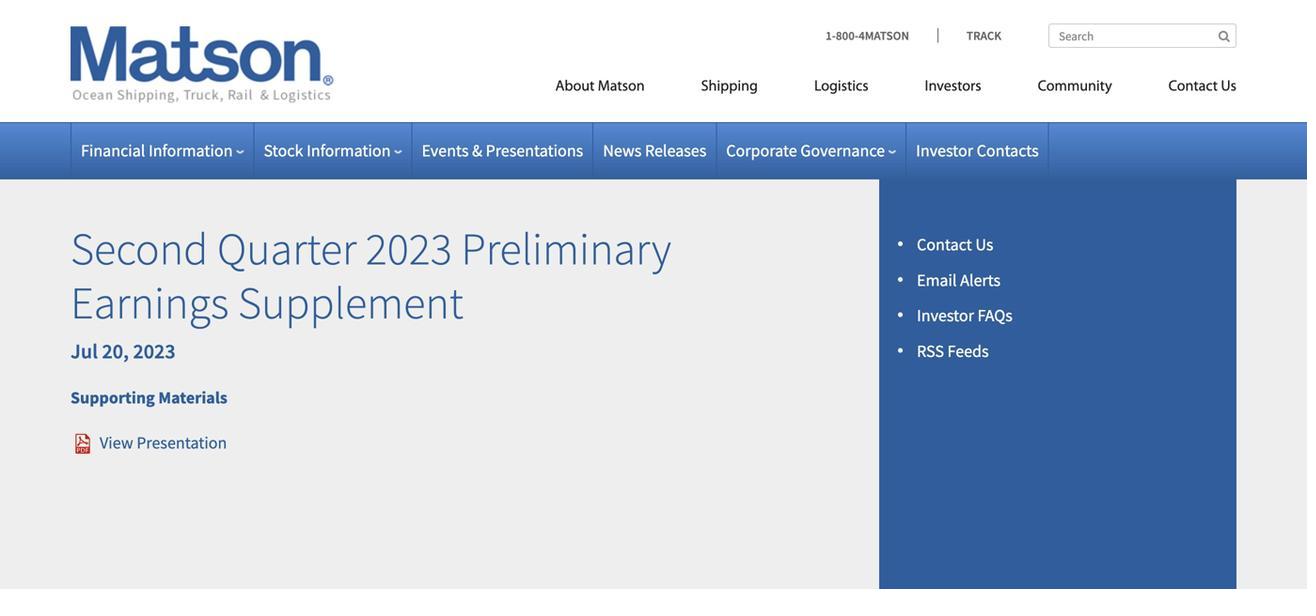 Task type: locate. For each thing, give the bounding box(es) containing it.
0 vertical spatial contact us
[[1169, 79, 1237, 95]]

quarter
[[217, 221, 357, 277]]

information for financial information
[[149, 140, 233, 161]]

second
[[71, 221, 208, 277]]

contact inside top menu navigation
[[1169, 79, 1218, 95]]

us
[[1221, 79, 1237, 95], [976, 234, 994, 255]]

supporting
[[71, 388, 155, 409]]

Search search field
[[1049, 24, 1237, 48]]

contact up email
[[917, 234, 972, 255]]

0 horizontal spatial contact
[[917, 234, 972, 255]]

1 horizontal spatial contact us link
[[1140, 70, 1237, 109]]

investor contacts link
[[916, 140, 1039, 161]]

preliminary
[[461, 221, 671, 277]]

2023
[[366, 221, 452, 277], [133, 339, 176, 365]]

0 horizontal spatial contact us link
[[917, 234, 994, 255]]

1 vertical spatial 2023
[[133, 339, 176, 365]]

contact us link down search image
[[1140, 70, 1237, 109]]

None search field
[[1049, 24, 1237, 48]]

top menu navigation
[[471, 70, 1237, 109]]

jul 20, 2023
[[71, 339, 176, 365]]

corporate
[[726, 140, 797, 161]]

contact us link
[[1140, 70, 1237, 109], [917, 234, 994, 255]]

20,
[[102, 339, 129, 365]]

1 horizontal spatial us
[[1221, 79, 1237, 95]]

1 horizontal spatial 2023
[[366, 221, 452, 277]]

logistics
[[814, 79, 869, 95]]

0 vertical spatial contact
[[1169, 79, 1218, 95]]

2023 inside second quarter 2023 preliminary earnings supplement
[[366, 221, 452, 277]]

&
[[472, 140, 482, 161]]

1 vertical spatial investor
[[917, 305, 974, 326]]

0 vertical spatial investor
[[916, 140, 973, 161]]

supplement
[[238, 275, 464, 331]]

shipping
[[701, 79, 758, 95]]

4matson
[[859, 28, 909, 43]]

0 vertical spatial 2023
[[366, 221, 452, 277]]

investor
[[916, 140, 973, 161], [917, 305, 974, 326]]

2 information from the left
[[307, 140, 391, 161]]

second quarter 2023 preliminary earnings supplement
[[71, 221, 671, 331]]

800-
[[836, 28, 859, 43]]

1 horizontal spatial contact us
[[1169, 79, 1237, 95]]

0 horizontal spatial 2023
[[133, 339, 176, 365]]

contact
[[1169, 79, 1218, 95], [917, 234, 972, 255]]

investors
[[925, 79, 982, 95]]

view
[[100, 432, 133, 454]]

1-800-4matson
[[826, 28, 909, 43]]

information
[[149, 140, 233, 161], [307, 140, 391, 161]]

contact us up 'email alerts' "link"
[[917, 234, 994, 255]]

1 vertical spatial contact us
[[917, 234, 994, 255]]

earnings
[[71, 275, 229, 331]]

corporate governance
[[726, 140, 885, 161]]

0 horizontal spatial us
[[976, 234, 994, 255]]

feeds
[[948, 341, 989, 362]]

0 horizontal spatial information
[[149, 140, 233, 161]]

contact us down search image
[[1169, 79, 1237, 95]]

investor down investors link
[[916, 140, 973, 161]]

faqs
[[978, 305, 1013, 326]]

0 vertical spatial us
[[1221, 79, 1237, 95]]

1 information from the left
[[149, 140, 233, 161]]

track link
[[938, 28, 1002, 43]]

events & presentations
[[422, 140, 583, 161]]

alerts
[[960, 270, 1001, 291]]

contact down search search field at the right of page
[[1169, 79, 1218, 95]]

investor up the rss feeds link
[[917, 305, 974, 326]]

information right stock
[[307, 140, 391, 161]]

materials
[[158, 388, 228, 409]]

us up alerts
[[976, 234, 994, 255]]

1 horizontal spatial information
[[307, 140, 391, 161]]

1 horizontal spatial contact
[[1169, 79, 1218, 95]]

1-
[[826, 28, 836, 43]]

us down search image
[[1221, 79, 1237, 95]]

contact us
[[1169, 79, 1237, 95], [917, 234, 994, 255]]

0 vertical spatial contact us link
[[1140, 70, 1237, 109]]

information right the financial in the top left of the page
[[149, 140, 233, 161]]

news releases link
[[603, 140, 707, 161]]

contact us link up 'email alerts' "link"
[[917, 234, 994, 255]]



Task type: vqa. For each thing, say whether or not it's contained in the screenshot.
Search Image
yes



Task type: describe. For each thing, give the bounding box(es) containing it.
financial information link
[[81, 140, 244, 161]]

1 vertical spatial us
[[976, 234, 994, 255]]

presentation
[[137, 432, 227, 454]]

contacts
[[977, 140, 1039, 161]]

financial
[[81, 140, 145, 161]]

email alerts
[[917, 270, 1001, 291]]

about
[[555, 79, 595, 95]]

view presentation link
[[71, 432, 227, 454]]

investor for investor faqs
[[917, 305, 974, 326]]

investors link
[[897, 70, 1010, 109]]

track
[[967, 28, 1002, 43]]

contact us inside top menu navigation
[[1169, 79, 1237, 95]]

us inside top menu navigation
[[1221, 79, 1237, 95]]

events
[[422, 140, 469, 161]]

releases
[[645, 140, 707, 161]]

rss feeds link
[[917, 341, 989, 362]]

events & presentations link
[[422, 140, 583, 161]]

supporting materials
[[71, 388, 228, 409]]

governance
[[801, 140, 885, 161]]

news
[[603, 140, 642, 161]]

community
[[1038, 79, 1112, 95]]

investor faqs
[[917, 305, 1013, 326]]

shipping link
[[673, 70, 786, 109]]

1 vertical spatial contact us link
[[917, 234, 994, 255]]

email alerts link
[[917, 270, 1001, 291]]

2023 for 20,
[[133, 339, 176, 365]]

community link
[[1010, 70, 1140, 109]]

about matson
[[555, 79, 645, 95]]

0 horizontal spatial contact us
[[917, 234, 994, 255]]

presentations
[[486, 140, 583, 161]]

stock information link
[[264, 140, 402, 161]]

information for stock information
[[307, 140, 391, 161]]

news releases
[[603, 140, 707, 161]]

about matson link
[[527, 70, 673, 109]]

financial information
[[81, 140, 233, 161]]

jul
[[71, 339, 98, 365]]

rss feeds
[[917, 341, 989, 362]]

investor faqs link
[[917, 305, 1013, 326]]

email
[[917, 270, 957, 291]]

rss
[[917, 341, 944, 362]]

2023 for quarter
[[366, 221, 452, 277]]

1 vertical spatial contact
[[917, 234, 972, 255]]

stock information
[[264, 140, 391, 161]]

investor for investor contacts
[[916, 140, 973, 161]]

matson
[[598, 79, 645, 95]]

search image
[[1219, 30, 1230, 42]]

investor contacts
[[916, 140, 1039, 161]]

1-800-4matson link
[[826, 28, 938, 43]]

stock
[[264, 140, 303, 161]]

view presentation
[[100, 432, 227, 454]]

logistics link
[[786, 70, 897, 109]]

corporate governance link
[[726, 140, 896, 161]]

matson image
[[71, 26, 334, 103]]



